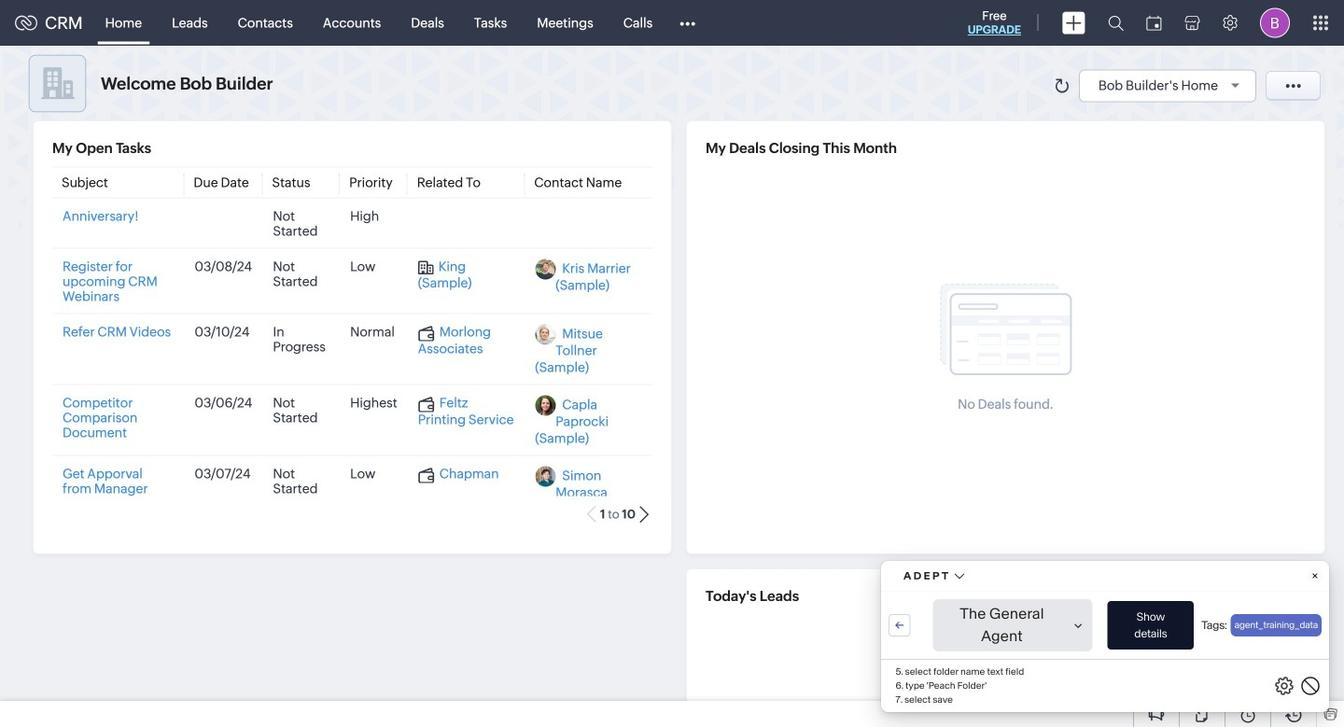 Task type: locate. For each thing, give the bounding box(es) containing it.
create menu image
[[1062, 12, 1086, 34]]

calendar image
[[1146, 15, 1162, 30]]

Search text field
[[33, 176, 280, 206]]

row group
[[310, 172, 1344, 723]]

create menu element
[[1051, 0, 1097, 45]]

navigation
[[1252, 102, 1316, 129]]

None field
[[80, 55, 190, 87], [1033, 103, 1182, 128], [80, 55, 190, 87], [1033, 103, 1182, 128]]



Task type: vqa. For each thing, say whether or not it's contained in the screenshot.
Create Menu icon
yes



Task type: describe. For each thing, give the bounding box(es) containing it.
search image
[[1108, 15, 1124, 31]]

search element
[[1097, 0, 1135, 46]]

profile image
[[1260, 8, 1290, 38]]

Other Modules field
[[668, 8, 708, 38]]

logo image
[[15, 15, 37, 30]]

profile element
[[1249, 0, 1301, 45]]



